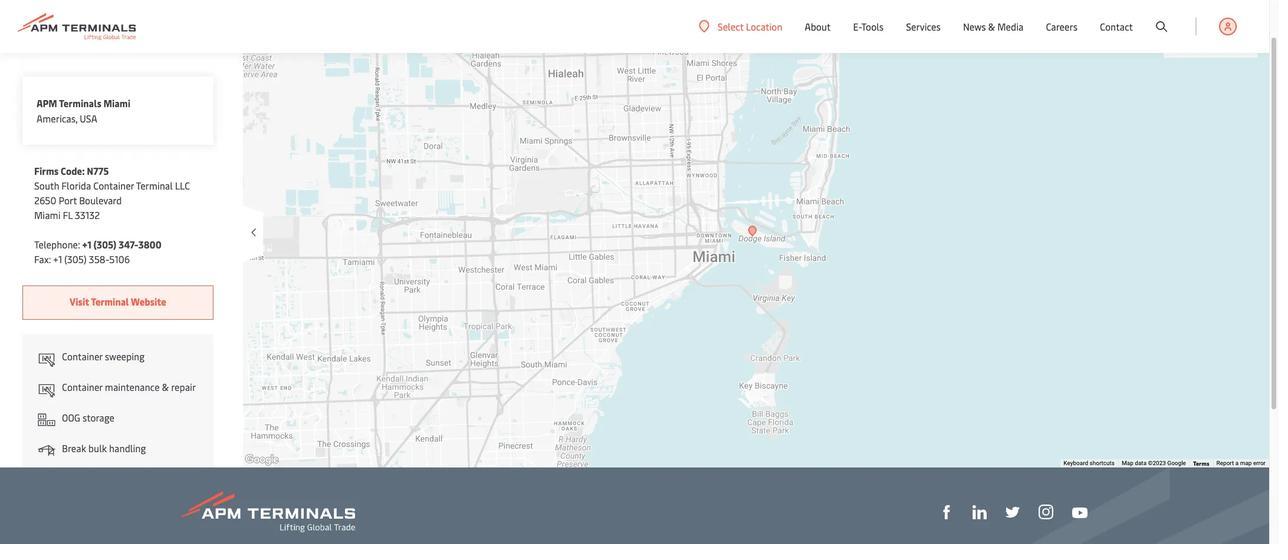 Task type: describe. For each thing, give the bounding box(es) containing it.
south
[[34, 179, 59, 192]]

apm terminals miami americas, usa
[[37, 97, 130, 125]]

container for sweeping
[[62, 350, 103, 363]]

data
[[1135, 461, 1147, 467]]

news & media button
[[963, 0, 1024, 53]]

fax:
[[34, 253, 51, 266]]

inland
[[1187, 37, 1213, 50]]

bulk
[[88, 442, 107, 455]]

& inside popup button
[[988, 20, 995, 33]]

americas,
[[37, 112, 78, 125]]

container maintenance & repair
[[62, 381, 196, 394]]

e-tools button
[[853, 0, 884, 53]]

terminal inside firms code: n775 south florida container terminal llc 2650 port boulevard miami fl 33132
[[136, 179, 173, 192]]

sweeping
[[105, 350, 145, 363]]

0 horizontal spatial &
[[162, 381, 169, 394]]

services inside the terminals inland services
[[1216, 37, 1250, 50]]

news & media
[[963, 20, 1024, 33]]

select location button
[[699, 20, 782, 33]]

miami inside firms code: n775 south florida container terminal llc 2650 port boulevard miami fl 33132
[[34, 209, 60, 222]]

keyboard shortcuts
[[1064, 461, 1115, 467]]

about button
[[805, 0, 831, 53]]

break
[[62, 442, 86, 455]]

1 vertical spatial (305)
[[64, 253, 87, 266]]

miami inside apm terminals miami americas, usa
[[103, 97, 130, 110]]

news
[[963, 20, 986, 33]]

visit terminal website link
[[22, 286, 213, 320]]

358-
[[89, 253, 109, 266]]

report a map error link
[[1216, 461, 1266, 467]]

firms
[[34, 165, 59, 178]]

facebook image
[[940, 506, 954, 520]]

keyboard
[[1064, 461, 1088, 467]]

a
[[1235, 461, 1239, 467]]

5106
[[109, 253, 130, 266]]

back button
[[19, 22, 213, 53]]

google image
[[242, 453, 281, 468]]

back
[[40, 23, 65, 39]]

+1 (305) 347-3800 link
[[82, 238, 161, 251]]

select
[[718, 20, 744, 33]]

error
[[1253, 461, 1266, 467]]

apm
[[37, 97, 57, 110]]

1 vertical spatial +1
[[53, 253, 62, 266]]

careers button
[[1046, 0, 1078, 53]]

media
[[997, 20, 1024, 33]]

keyboard shortcuts button
[[1064, 460, 1115, 468]]

tools
[[861, 20, 884, 33]]

n775
[[87, 165, 109, 178]]

shape link
[[940, 505, 954, 520]]

break bulk handling
[[62, 442, 146, 455]]

container sweeping
[[62, 350, 145, 363]]

shortcuts
[[1090, 461, 1115, 467]]

firms code: n775 south florida container terminal llc 2650 port boulevard miami fl 33132
[[34, 165, 190, 222]]



Task type: locate. For each thing, give the bounding box(es) containing it.
miami
[[103, 97, 130, 110], [34, 209, 60, 222]]

container inside firms code: n775 south florida container terminal llc 2650 port boulevard miami fl 33132
[[93, 179, 134, 192]]

terminals
[[1187, 19, 1228, 32], [59, 97, 101, 110]]

1 horizontal spatial terminals
[[1187, 19, 1228, 32]]

google
[[1167, 461, 1186, 467]]

1 vertical spatial terminals
[[59, 97, 101, 110]]

fl
[[63, 209, 72, 222]]

terminal right visit
[[91, 295, 129, 308]]

youtube image
[[1072, 508, 1088, 519]]

terms
[[1193, 460, 1209, 468]]

container up oog storage
[[62, 381, 103, 394]]

terminals inland services
[[1187, 19, 1250, 50]]

storage
[[83, 412, 114, 425]]

linkedin__x28_alt_x29__3_ link
[[973, 505, 987, 520]]

telephone: +1 (305) 347-3800 fax: +1 (305) 358-5106
[[34, 238, 161, 266]]

+1 down telephone:
[[53, 253, 62, 266]]

1 vertical spatial container
[[62, 350, 103, 363]]

map
[[1122, 461, 1133, 467]]

terms link
[[1193, 460, 1209, 468]]

e-
[[853, 20, 861, 33]]

0 vertical spatial container
[[93, 179, 134, 192]]

visit terminal website
[[70, 295, 166, 308]]

apmt footer logo image
[[182, 492, 355, 533]]

©2023
[[1148, 461, 1166, 467]]

& right "news"
[[988, 20, 995, 33]]

report
[[1216, 461, 1234, 467]]

(305) down telephone:
[[64, 253, 87, 266]]

terminal left llc
[[136, 179, 173, 192]]

instagram image
[[1039, 506, 1053, 520]]

0 horizontal spatial services
[[906, 20, 941, 33]]

instagram link
[[1039, 505, 1053, 520]]

1 horizontal spatial services
[[1216, 37, 1250, 50]]

+1 up 358-
[[82, 238, 91, 251]]

1 vertical spatial services
[[1216, 37, 1250, 50]]

you tube link
[[1072, 505, 1088, 520]]

container
[[93, 179, 134, 192], [62, 350, 103, 363], [62, 381, 103, 394]]

1 horizontal spatial miami
[[103, 97, 130, 110]]

terminals inside apm terminals miami americas, usa
[[59, 97, 101, 110]]

0 vertical spatial terminals
[[1187, 19, 1228, 32]]

3800
[[138, 238, 161, 251]]

0 horizontal spatial terminal
[[91, 295, 129, 308]]

maintenance
[[105, 381, 160, 394]]

0 vertical spatial terminal
[[136, 179, 173, 192]]

services right inland
[[1216, 37, 1250, 50]]

e-tools
[[853, 20, 884, 33]]

1 vertical spatial terminal
[[91, 295, 129, 308]]

0 horizontal spatial terminals
[[59, 97, 101, 110]]

0 horizontal spatial miami
[[34, 209, 60, 222]]

0 horizontal spatial +1
[[53, 253, 62, 266]]

visit
[[70, 295, 89, 308]]

1 horizontal spatial terminal
[[136, 179, 173, 192]]

(305) up 358-
[[93, 238, 116, 251]]

1 horizontal spatial &
[[988, 20, 995, 33]]

linkedin image
[[973, 506, 987, 520]]

1 horizontal spatial (305)
[[93, 238, 116, 251]]

& left repair
[[162, 381, 169, 394]]

oog storage
[[62, 412, 114, 425]]

1 vertical spatial miami
[[34, 209, 60, 222]]

terminals up usa
[[59, 97, 101, 110]]

33132
[[75, 209, 100, 222]]

boulevard
[[79, 194, 122, 207]]

about
[[805, 20, 831, 33]]

repair
[[171, 381, 196, 394]]

2 vertical spatial container
[[62, 381, 103, 394]]

0 vertical spatial +1
[[82, 238, 91, 251]]

+1
[[82, 238, 91, 251], [53, 253, 62, 266]]

map region
[[171, 0, 1278, 486]]

container up boulevard in the top of the page
[[93, 179, 134, 192]]

1 vertical spatial &
[[162, 381, 169, 394]]

usa
[[80, 112, 97, 125]]

map
[[1240, 461, 1252, 467]]

telephone:
[[34, 238, 80, 251]]

0 horizontal spatial (305)
[[64, 253, 87, 266]]

report a map error
[[1216, 461, 1266, 467]]

code:
[[61, 165, 85, 178]]

347-
[[119, 238, 138, 251]]

(305)
[[93, 238, 116, 251], [64, 253, 87, 266]]

port
[[59, 194, 77, 207]]

services right tools
[[906, 20, 941, 33]]

select location
[[718, 20, 782, 33]]

contact button
[[1100, 0, 1133, 53]]

0 vertical spatial &
[[988, 20, 995, 33]]

handling
[[109, 442, 146, 455]]

0 vertical spatial (305)
[[93, 238, 116, 251]]

&
[[988, 20, 995, 33], [162, 381, 169, 394]]

map data ©2023 google
[[1122, 461, 1186, 467]]

llc
[[175, 179, 190, 192]]

twitter image
[[1006, 506, 1020, 520]]

container for maintenance
[[62, 381, 103, 394]]

florida
[[62, 179, 91, 192]]

services
[[906, 20, 941, 33], [1216, 37, 1250, 50]]

0 vertical spatial miami
[[103, 97, 130, 110]]

contact
[[1100, 20, 1133, 33]]

terminals up inland
[[1187, 19, 1228, 32]]

terminals inside the terminals inland services
[[1187, 19, 1228, 32]]

container left sweeping
[[62, 350, 103, 363]]

website
[[131, 295, 166, 308]]

0 vertical spatial services
[[906, 20, 941, 33]]

careers
[[1046, 20, 1078, 33]]

2650
[[34, 194, 56, 207]]

fill 44 link
[[1006, 505, 1020, 520]]

oog
[[62, 412, 80, 425]]

1 horizontal spatial +1
[[82, 238, 91, 251]]

services button
[[906, 0, 941, 53]]

terminal
[[136, 179, 173, 192], [91, 295, 129, 308]]

location
[[746, 20, 782, 33]]



Task type: vqa. For each thing, say whether or not it's contained in the screenshot.
the OOG storage at bottom left
yes



